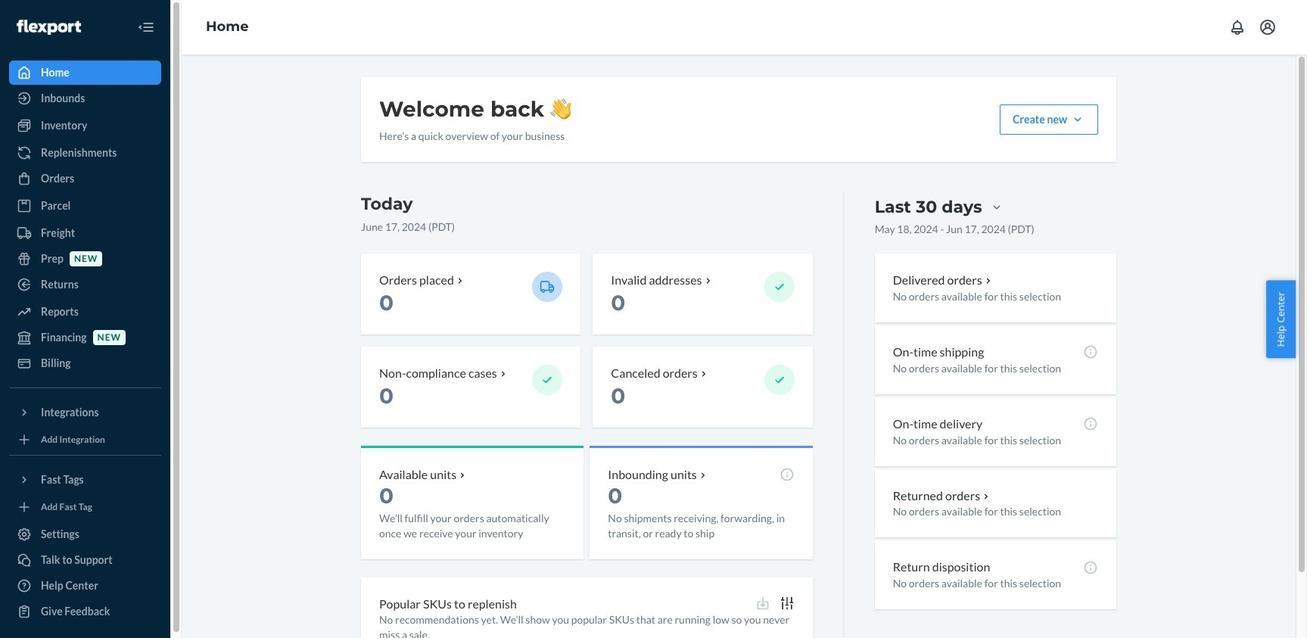 Task type: vqa. For each thing, say whether or not it's contained in the screenshot.
orders
no



Task type: describe. For each thing, give the bounding box(es) containing it.
hand-wave emoji image
[[551, 98, 572, 120]]

close navigation image
[[137, 18, 155, 36]]

open notifications image
[[1229, 18, 1247, 36]]

open account menu image
[[1259, 18, 1277, 36]]

flexport logo image
[[17, 19, 81, 35]]



